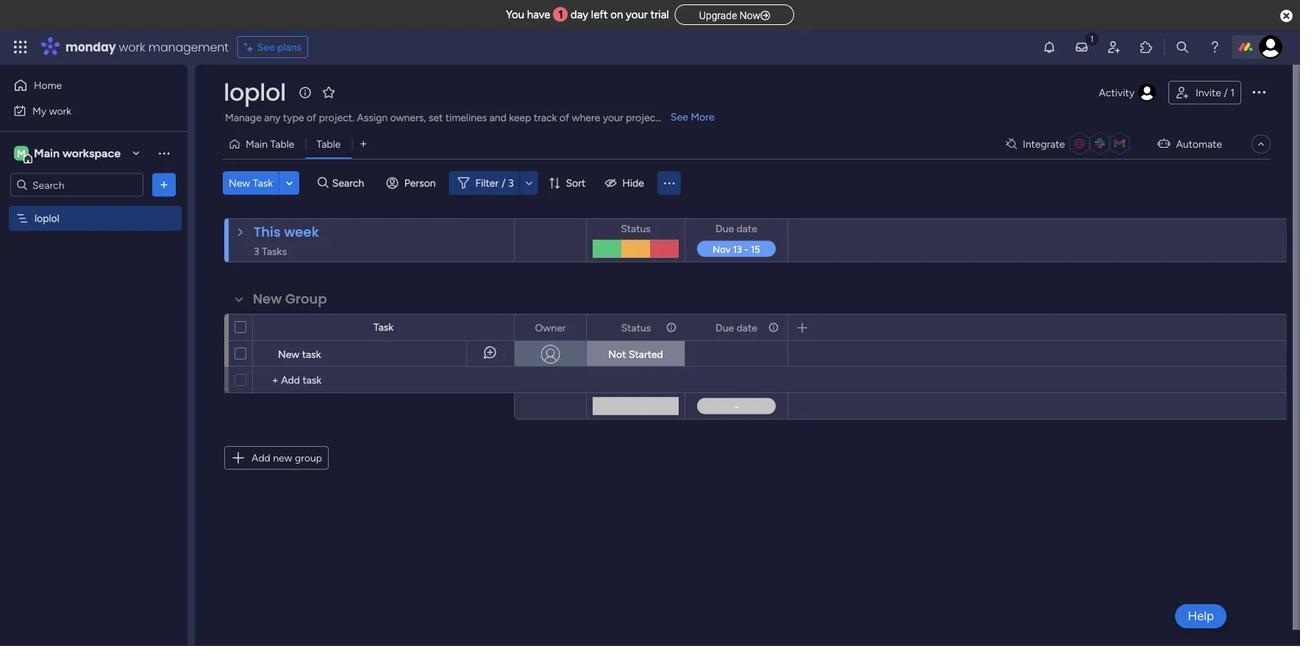 Task type: describe. For each thing, give the bounding box(es) containing it.
you
[[506, 8, 525, 21]]

new task
[[278, 348, 321, 360]]

new
[[273, 452, 292, 465]]

invite / 1
[[1196, 86, 1235, 99]]

workspace
[[62, 146, 121, 160]]

due date for 1st status field from the bottom
[[716, 321, 758, 334]]

owner
[[535, 321, 566, 334]]

new for new group
[[253, 290, 282, 309]]

this week
[[254, 223, 319, 241]]

keep
[[509, 111, 531, 124]]

workspace selection element
[[14, 145, 123, 164]]

1 status from the top
[[621, 223, 651, 235]]

due date field for 1st status field from the top of the page
[[712, 221, 761, 237]]

my
[[32, 104, 46, 117]]

menu image
[[662, 176, 677, 191]]

project
[[626, 111, 659, 124]]

due for 1st status field from the top of the page
[[716, 223, 734, 235]]

task inside button
[[253, 177, 273, 189]]

dapulse rightstroke image
[[761, 10, 770, 21]]

new group
[[253, 290, 327, 309]]

2 table from the left
[[317, 138, 341, 150]]

1 table from the left
[[270, 138, 295, 150]]

manage
[[225, 111, 262, 124]]

sort
[[566, 177, 586, 189]]

due date for 1st status field from the top of the page
[[716, 223, 758, 235]]

timelines
[[446, 111, 487, 124]]

main table
[[246, 138, 295, 150]]

hide
[[623, 177, 644, 189]]

you have 1 day left on your trial
[[506, 8, 669, 21]]

help image
[[1208, 40, 1222, 54]]

v2 search image
[[318, 175, 329, 191]]

work for my
[[49, 104, 71, 117]]

track
[[534, 111, 557, 124]]

monday work management
[[65, 39, 229, 55]]

0 horizontal spatial your
[[603, 111, 624, 124]]

new for new task
[[278, 348, 300, 360]]

plans
[[277, 41, 302, 53]]

monday
[[65, 39, 116, 55]]

type
[[283, 111, 304, 124]]

see more
[[671, 111, 715, 123]]

New Group field
[[249, 290, 331, 309]]

have
[[527, 8, 551, 21]]

add new group button
[[224, 446, 329, 470]]

any
[[264, 111, 281, 124]]

column information image
[[768, 322, 780, 334]]

see more link
[[669, 110, 716, 124]]

search everything image
[[1175, 40, 1190, 54]]

upgrade now link
[[675, 4, 794, 25]]

select product image
[[13, 40, 28, 54]]

upgrade now
[[699, 9, 761, 21]]

on
[[611, 8, 623, 21]]

task
[[302, 348, 321, 360]]

more
[[691, 111, 715, 123]]

activity button
[[1093, 81, 1163, 104]]

new for new task
[[229, 177, 250, 189]]

automate
[[1176, 138, 1222, 150]]

options image
[[157, 178, 171, 192]]

main for main workspace
[[34, 146, 60, 160]]

where
[[572, 111, 601, 124]]

1 horizontal spatial loplol
[[224, 76, 286, 109]]

loplol list box
[[0, 203, 188, 430]]

set
[[429, 111, 443, 124]]

filter / 3
[[476, 177, 514, 189]]

group
[[285, 290, 327, 309]]

column information image
[[666, 322, 677, 334]]

not started
[[608, 348, 663, 361]]

main workspace
[[34, 146, 121, 160]]

week
[[284, 223, 319, 241]]

+ Add task text field
[[260, 371, 508, 389]]

manage any type of project. assign owners, set timelines and keep track of where your project stands.
[[225, 111, 695, 124]]

see for see plans
[[257, 41, 275, 53]]

loplol inside list box
[[35, 212, 59, 225]]

hide button
[[599, 171, 653, 195]]

my work
[[32, 104, 71, 117]]

upgrade
[[699, 9, 737, 21]]



Task type: locate. For each thing, give the bounding box(es) containing it.
due date field for 1st status field from the bottom
[[712, 320, 761, 336]]

0 vertical spatial /
[[1224, 86, 1228, 99]]

loplol
[[224, 76, 286, 109], [35, 212, 59, 225]]

and
[[490, 111, 507, 124]]

0 vertical spatial work
[[119, 39, 145, 55]]

1 vertical spatial see
[[671, 111, 688, 123]]

0 horizontal spatial see
[[257, 41, 275, 53]]

home
[[34, 79, 62, 92]]

1 horizontal spatial your
[[626, 8, 648, 21]]

1 vertical spatial new
[[253, 290, 282, 309]]

day
[[571, 8, 589, 21]]

1 horizontal spatial main
[[246, 138, 268, 150]]

help button
[[1176, 605, 1227, 629]]

task
[[253, 177, 273, 189], [374, 321, 394, 334]]

task up + add task text field
[[374, 321, 394, 334]]

work right 'my'
[[49, 104, 71, 117]]

Search in workspace field
[[31, 177, 123, 193]]

2 due from the top
[[716, 321, 734, 334]]

see left more
[[671, 111, 688, 123]]

notifications image
[[1042, 40, 1057, 54]]

option
[[0, 205, 188, 208]]

autopilot image
[[1158, 134, 1171, 153]]

1 vertical spatial status field
[[618, 320, 655, 336]]

dapulse integrations image
[[1006, 139, 1017, 150]]

new left task
[[278, 348, 300, 360]]

0 vertical spatial date
[[737, 223, 758, 235]]

see plans
[[257, 41, 302, 53]]

1 vertical spatial status
[[621, 321, 651, 334]]

invite
[[1196, 86, 1222, 99]]

2 date from the top
[[737, 321, 758, 334]]

due
[[716, 223, 734, 235], [716, 321, 734, 334]]

started
[[629, 348, 663, 361]]

work
[[119, 39, 145, 55], [49, 104, 71, 117]]

apps image
[[1139, 40, 1154, 54]]

new inside field
[[253, 290, 282, 309]]

new left group
[[253, 290, 282, 309]]

1 due from the top
[[716, 223, 734, 235]]

1 date from the top
[[737, 223, 758, 235]]

1 for have
[[559, 8, 563, 21]]

new down main table button
[[229, 177, 250, 189]]

1 horizontal spatial 1
[[1231, 86, 1235, 99]]

status down hide at the left top
[[621, 223, 651, 235]]

status up not started at the bottom of page
[[621, 321, 651, 334]]

0 horizontal spatial of
[[307, 111, 316, 124]]

table down any
[[270, 138, 295, 150]]

/ for 3
[[502, 177, 506, 189]]

0 vertical spatial status field
[[617, 221, 655, 237]]

1 horizontal spatial table
[[317, 138, 341, 150]]

your right where
[[603, 111, 624, 124]]

this
[[254, 223, 281, 241]]

dapulse close image
[[1281, 8, 1293, 24]]

sort button
[[543, 171, 595, 195]]

arrow down image
[[520, 174, 538, 192]]

1 of from the left
[[307, 111, 316, 124]]

0 vertical spatial due date field
[[712, 221, 761, 237]]

new
[[229, 177, 250, 189], [253, 290, 282, 309], [278, 348, 300, 360]]

/ left the 3
[[502, 177, 506, 189]]

table button
[[306, 132, 352, 156]]

m
[[17, 147, 26, 160]]

see inside button
[[257, 41, 275, 53]]

/ inside button
[[1224, 86, 1228, 99]]

filter
[[476, 177, 499, 189]]

main table button
[[223, 132, 306, 156]]

table
[[270, 138, 295, 150], [317, 138, 341, 150]]

due date
[[716, 223, 758, 235], [716, 321, 758, 334]]

new inside button
[[229, 177, 250, 189]]

work for monday
[[119, 39, 145, 55]]

0 horizontal spatial main
[[34, 146, 60, 160]]

status
[[621, 223, 651, 235], [621, 321, 651, 334]]

main right workspace icon
[[34, 146, 60, 160]]

of right type
[[307, 111, 316, 124]]

loplol field
[[220, 76, 290, 109]]

new task button
[[223, 171, 279, 195]]

see
[[257, 41, 275, 53], [671, 111, 688, 123]]

1 horizontal spatial work
[[119, 39, 145, 55]]

1 due date from the top
[[716, 223, 758, 235]]

loplol up the manage
[[224, 76, 286, 109]]

main down the manage
[[246, 138, 268, 150]]

help
[[1188, 609, 1214, 624]]

my work button
[[9, 99, 158, 122]]

1 right invite
[[1231, 86, 1235, 99]]

see left the plans
[[257, 41, 275, 53]]

0 vertical spatial see
[[257, 41, 275, 53]]

add
[[252, 452, 271, 465]]

new task
[[229, 177, 273, 189]]

1
[[559, 8, 563, 21], [1231, 86, 1235, 99]]

0 vertical spatial new
[[229, 177, 250, 189]]

your right on
[[626, 8, 648, 21]]

0 vertical spatial due date
[[716, 223, 758, 235]]

management
[[148, 39, 229, 55]]

Due date field
[[712, 221, 761, 237], [712, 320, 761, 336]]

0 vertical spatial 1
[[559, 8, 563, 21]]

1 horizontal spatial task
[[374, 321, 394, 334]]

invite members image
[[1107, 40, 1122, 54]]

angle down image
[[286, 178, 293, 189]]

/ for 1
[[1224, 86, 1228, 99]]

not
[[608, 348, 626, 361]]

1 vertical spatial 1
[[1231, 86, 1235, 99]]

0 vertical spatial due
[[716, 223, 734, 235]]

1 vertical spatial your
[[603, 111, 624, 124]]

0 horizontal spatial 1
[[559, 8, 563, 21]]

0 horizontal spatial table
[[270, 138, 295, 150]]

1 vertical spatial task
[[374, 321, 394, 334]]

left
[[591, 8, 608, 21]]

owners,
[[390, 111, 426, 124]]

task left angle down icon
[[253, 177, 273, 189]]

add to favorites image
[[321, 85, 336, 100]]

see plans button
[[237, 36, 308, 58]]

1 due date field from the top
[[712, 221, 761, 237]]

1 vertical spatial due
[[716, 321, 734, 334]]

0 horizontal spatial /
[[502, 177, 506, 189]]

date
[[737, 223, 758, 235], [737, 321, 758, 334]]

add new group
[[252, 452, 322, 465]]

1 horizontal spatial of
[[560, 111, 569, 124]]

0 vertical spatial loplol
[[224, 76, 286, 109]]

home button
[[9, 74, 158, 97]]

1 horizontal spatial /
[[1224, 86, 1228, 99]]

your
[[626, 8, 648, 21], [603, 111, 624, 124]]

2 status field from the top
[[618, 320, 655, 336]]

now
[[740, 9, 761, 21]]

main for main table
[[246, 138, 268, 150]]

invite / 1 button
[[1169, 81, 1242, 104]]

group
[[295, 452, 322, 465]]

/ right invite
[[1224, 86, 1228, 99]]

integrate
[[1023, 138, 1065, 150]]

0 vertical spatial task
[[253, 177, 273, 189]]

/
[[1224, 86, 1228, 99], [502, 177, 506, 189]]

3
[[508, 177, 514, 189]]

person button
[[381, 171, 445, 195]]

1 image
[[1086, 30, 1099, 47]]

1 inside button
[[1231, 86, 1235, 99]]

Search field
[[329, 173, 373, 193]]

collapse board header image
[[1256, 138, 1267, 150]]

0 horizontal spatial task
[[253, 177, 273, 189]]

1 vertical spatial due date
[[716, 321, 758, 334]]

due for 1st status field from the bottom
[[716, 321, 734, 334]]

add view image
[[361, 139, 367, 150]]

of
[[307, 111, 316, 124], [560, 111, 569, 124]]

0 horizontal spatial work
[[49, 104, 71, 117]]

This week field
[[250, 223, 323, 242]]

main
[[246, 138, 268, 150], [34, 146, 60, 160]]

2 due date from the top
[[716, 321, 758, 334]]

Owner field
[[531, 320, 570, 336]]

status field up not started at the bottom of page
[[618, 320, 655, 336]]

0 vertical spatial status
[[621, 223, 651, 235]]

1 vertical spatial date
[[737, 321, 758, 334]]

stands.
[[662, 111, 695, 124]]

1 horizontal spatial see
[[671, 111, 688, 123]]

2 of from the left
[[560, 111, 569, 124]]

1 vertical spatial due date field
[[712, 320, 761, 336]]

inbox image
[[1075, 40, 1089, 54]]

1 vertical spatial loplol
[[35, 212, 59, 225]]

workspace options image
[[157, 146, 171, 161]]

1 for /
[[1231, 86, 1235, 99]]

Status field
[[617, 221, 655, 237], [618, 320, 655, 336]]

work right "monday"
[[119, 39, 145, 55]]

show board description image
[[296, 85, 314, 100]]

trial
[[651, 8, 669, 21]]

2 vertical spatial new
[[278, 348, 300, 360]]

main inside button
[[246, 138, 268, 150]]

2 status from the top
[[621, 321, 651, 334]]

tara schultz image
[[1259, 35, 1283, 59]]

1 status field from the top
[[617, 221, 655, 237]]

1 vertical spatial /
[[502, 177, 506, 189]]

project.
[[319, 111, 355, 124]]

1 left day
[[559, 8, 563, 21]]

2 due date field from the top
[[712, 320, 761, 336]]

options image
[[1250, 83, 1268, 101]]

0 horizontal spatial loplol
[[35, 212, 59, 225]]

person
[[404, 177, 436, 189]]

work inside button
[[49, 104, 71, 117]]

0 vertical spatial your
[[626, 8, 648, 21]]

see for see more
[[671, 111, 688, 123]]

status field down hide at the left top
[[617, 221, 655, 237]]

main inside workspace selection element
[[34, 146, 60, 160]]

loplol down search in workspace field
[[35, 212, 59, 225]]

assign
[[357, 111, 388, 124]]

activity
[[1099, 86, 1135, 99]]

1 vertical spatial work
[[49, 104, 71, 117]]

workspace image
[[14, 145, 29, 161]]

table down "project."
[[317, 138, 341, 150]]

of right track
[[560, 111, 569, 124]]



Task type: vqa. For each thing, say whether or not it's contained in the screenshot.
the week
yes



